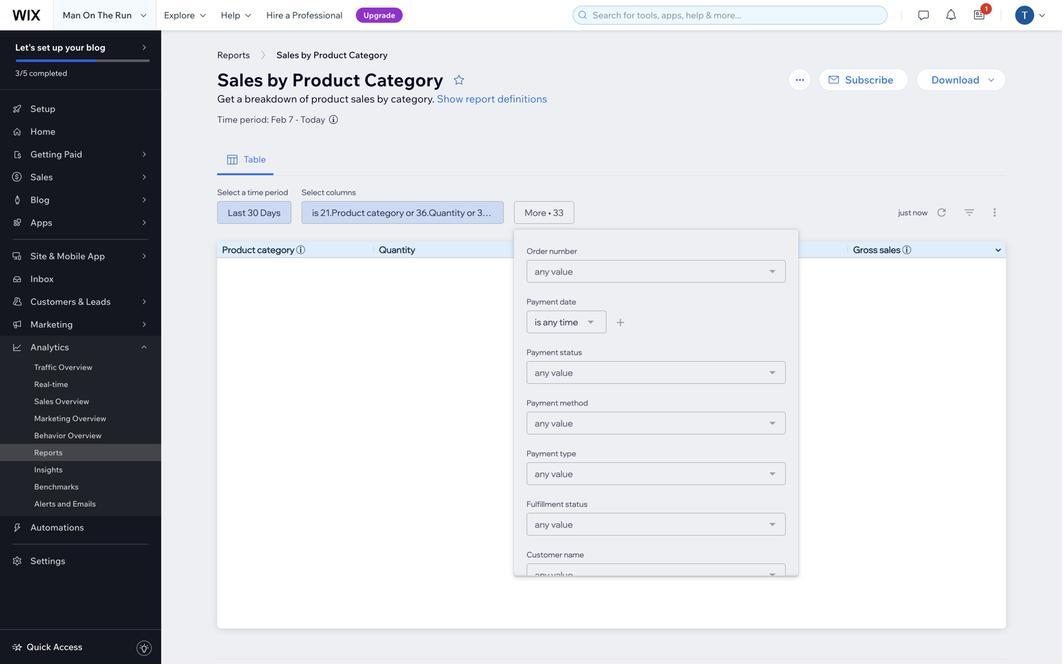 Task type: locate. For each thing, give the bounding box(es) containing it.
0 vertical spatial sales by product category
[[277, 49, 388, 60]]

hire
[[266, 9, 284, 21]]

table button
[[217, 144, 274, 175]]

by inside button
[[301, 49, 312, 60]]

download
[[932, 73, 980, 86]]

0 vertical spatial by
[[301, 49, 312, 60]]

traffic overview link
[[0, 359, 161, 376]]

time
[[217, 114, 238, 125]]

a right get
[[237, 92, 243, 105]]

1 vertical spatial category
[[364, 69, 444, 91]]

show
[[437, 92, 464, 105]]

sales down hire
[[277, 49, 299, 60]]

man on the run
[[63, 9, 132, 21]]

sales by product category inside button
[[277, 49, 388, 60]]

3/5 completed
[[15, 68, 67, 78]]

0 horizontal spatial &
[[49, 251, 55, 262]]

overview up marketing overview
[[55, 397, 89, 406]]

let's set up your blog
[[15, 42, 106, 53]]

man
[[63, 9, 81, 21]]

reports inside button
[[217, 49, 250, 60]]

product inside sales by product category button
[[314, 49, 347, 60]]

2 horizontal spatial by
[[377, 92, 389, 105]]

product down professional
[[314, 49, 347, 60]]

1 vertical spatial a
[[237, 92, 243, 105]]

real-time link
[[0, 376, 161, 393]]

mobile
[[57, 251, 86, 262]]

feb
[[271, 114, 287, 125]]

sales inside dropdown button
[[30, 171, 53, 183]]

time
[[52, 380, 68, 389]]

& inside site & mobile app dropdown button
[[49, 251, 55, 262]]

show report definitions button
[[437, 91, 548, 106]]

insights
[[34, 465, 63, 475]]

getting paid
[[30, 149, 82, 160]]

settings link
[[0, 550, 161, 573]]

marketing
[[30, 319, 73, 330], [34, 414, 71, 423]]

1 vertical spatial &
[[78, 296, 84, 307]]

getting paid button
[[0, 143, 161, 166]]

reports inside sidebar element
[[34, 448, 63, 457]]

1 vertical spatial reports
[[34, 448, 63, 457]]

breakdown
[[245, 92, 297, 105]]

setup
[[30, 103, 56, 114]]

benchmarks link
[[0, 478, 161, 495]]

settings
[[30, 555, 65, 567]]

today
[[301, 114, 326, 125]]

by
[[301, 49, 312, 60], [267, 69, 288, 91], [377, 92, 389, 105]]

Search for tools, apps, help & more... field
[[589, 6, 884, 24]]

overview up reports link
[[68, 431, 102, 440]]

0 horizontal spatial reports
[[34, 448, 63, 457]]

reports
[[217, 49, 250, 60], [34, 448, 63, 457]]

inbox link
[[0, 268, 161, 290]]

inbox
[[30, 273, 54, 284]]

& inside customers & leads dropdown button
[[78, 296, 84, 307]]

apps button
[[0, 211, 161, 234]]

app
[[88, 251, 105, 262]]

subscribe button
[[819, 68, 909, 91]]

marketing down customers
[[30, 319, 73, 330]]

product
[[311, 92, 349, 105]]

1 horizontal spatial by
[[301, 49, 312, 60]]

getting
[[30, 149, 62, 160]]

behavior
[[34, 431, 66, 440]]

by up breakdown
[[267, 69, 288, 91]]

2 vertical spatial by
[[377, 92, 389, 105]]

1 vertical spatial marketing
[[34, 414, 71, 423]]

sales overview link
[[0, 393, 161, 410]]

site & mobile app button
[[0, 245, 161, 268]]

overview
[[58, 363, 93, 372], [55, 397, 89, 406], [72, 414, 106, 423], [68, 431, 102, 440]]

1 horizontal spatial reports
[[217, 49, 250, 60]]

product
[[314, 49, 347, 60], [292, 69, 360, 91]]

sales up blog
[[30, 171, 53, 183]]

0 horizontal spatial a
[[237, 92, 243, 105]]

product up product
[[292, 69, 360, 91]]

1 horizontal spatial a
[[286, 9, 290, 21]]

sales up get
[[217, 69, 263, 91]]

0 vertical spatial &
[[49, 251, 55, 262]]

by right sales
[[377, 92, 389, 105]]

0 horizontal spatial by
[[267, 69, 288, 91]]

reports up insights
[[34, 448, 63, 457]]

sales overview
[[34, 397, 89, 406]]

customers
[[30, 296, 76, 307]]

0 vertical spatial category
[[349, 49, 388, 60]]

customers & leads button
[[0, 290, 161, 313]]

reports down help button
[[217, 49, 250, 60]]

1 horizontal spatial &
[[78, 296, 84, 307]]

sales
[[351, 92, 375, 105]]

table
[[244, 154, 266, 165]]

marketing inside dropdown button
[[30, 319, 73, 330]]

overview up behavior overview link
[[72, 414, 106, 423]]

sales by product category up product
[[217, 69, 444, 91]]

reports for reports link
[[34, 448, 63, 457]]

0 vertical spatial product
[[314, 49, 347, 60]]

& right site
[[49, 251, 55, 262]]

subscribe
[[846, 73, 894, 86]]

access
[[53, 642, 83, 653]]

& left leads at left top
[[78, 296, 84, 307]]

sales by product category
[[277, 49, 388, 60], [217, 69, 444, 91]]

category down upgrade
[[349, 49, 388, 60]]

set
[[37, 42, 50, 53]]

& for customers
[[78, 296, 84, 307]]

a
[[286, 9, 290, 21], [237, 92, 243, 105]]

sales by product category down professional
[[277, 49, 388, 60]]

0 vertical spatial reports
[[217, 49, 250, 60]]

quick access
[[27, 642, 83, 653]]

of
[[300, 92, 309, 105]]

0 vertical spatial marketing
[[30, 319, 73, 330]]

1 vertical spatial sales by product category
[[217, 69, 444, 91]]

setup link
[[0, 97, 161, 120]]

by down hire a professional link
[[301, 49, 312, 60]]

3/5
[[15, 68, 27, 78]]

a right hire
[[286, 9, 290, 21]]

overview up real-time link
[[58, 363, 93, 372]]

marketing for marketing
[[30, 319, 73, 330]]

0 vertical spatial a
[[286, 9, 290, 21]]

marketing up 'behavior'
[[34, 414, 71, 423]]

and
[[57, 499, 71, 509]]

real-time
[[34, 380, 68, 389]]

category up category.
[[364, 69, 444, 91]]

sales
[[277, 49, 299, 60], [217, 69, 263, 91], [30, 171, 53, 183], [34, 397, 54, 406]]

&
[[49, 251, 55, 262], [78, 296, 84, 307]]

emails
[[73, 499, 96, 509]]

a for breakdown
[[237, 92, 243, 105]]

category
[[349, 49, 388, 60], [364, 69, 444, 91]]

paid
[[64, 149, 82, 160]]

sales button
[[0, 166, 161, 189]]



Task type: describe. For each thing, give the bounding box(es) containing it.
1 vertical spatial by
[[267, 69, 288, 91]]

& for site
[[49, 251, 55, 262]]

definitions
[[498, 92, 548, 105]]

reports button
[[211, 46, 256, 65]]

leads
[[86, 296, 111, 307]]

reports for reports button
[[217, 49, 250, 60]]

traffic
[[34, 363, 57, 372]]

automations link
[[0, 516, 161, 539]]

quick
[[27, 642, 51, 653]]

1 button
[[966, 0, 994, 30]]

site & mobile app
[[30, 251, 105, 262]]

hire a professional link
[[259, 0, 351, 30]]

reports link
[[0, 444, 161, 461]]

7
[[289, 114, 294, 125]]

marketing for marketing overview
[[34, 414, 71, 423]]

behavior overview link
[[0, 427, 161, 444]]

customers & leads
[[30, 296, 111, 307]]

apps
[[30, 217, 52, 228]]

insights link
[[0, 461, 161, 478]]

sidebar element
[[0, 30, 161, 664]]

blog
[[86, 42, 106, 53]]

category inside button
[[349, 49, 388, 60]]

report
[[466, 92, 495, 105]]

hire a professional
[[266, 9, 343, 21]]

time period: feb 7 - today
[[217, 114, 326, 125]]

automations
[[30, 522, 84, 533]]

upgrade
[[364, 10, 396, 20]]

overview for traffic overview
[[58, 363, 93, 372]]

benchmarks
[[34, 482, 79, 492]]

home
[[30, 126, 56, 137]]

quick access button
[[11, 642, 83, 653]]

up
[[52, 42, 63, 53]]

get a breakdown of product sales by category. show report definitions
[[217, 92, 548, 105]]

alerts and emails link
[[0, 495, 161, 512]]

site
[[30, 251, 47, 262]]

analytics
[[30, 342, 69, 353]]

upgrade button
[[356, 8, 403, 23]]

a for professional
[[286, 9, 290, 21]]

the
[[97, 9, 113, 21]]

blog
[[30, 194, 50, 205]]

help
[[221, 9, 241, 21]]

category.
[[391, 92, 435, 105]]

analytics button
[[0, 336, 161, 359]]

sales inside button
[[277, 49, 299, 60]]

1
[[986, 5, 989, 13]]

your
[[65, 42, 84, 53]]

1 vertical spatial product
[[292, 69, 360, 91]]

get
[[217, 92, 235, 105]]

behavior overview
[[34, 431, 102, 440]]

on
[[83, 9, 95, 21]]

-
[[296, 114, 299, 125]]

sales by product category button
[[270, 46, 394, 65]]

completed
[[29, 68, 67, 78]]

real-
[[34, 380, 52, 389]]

home link
[[0, 120, 161, 143]]

period:
[[240, 114, 269, 125]]

run
[[115, 9, 132, 21]]

download button
[[917, 68, 1007, 91]]

alerts and emails
[[34, 499, 96, 509]]

overview for sales overview
[[55, 397, 89, 406]]

overview for behavior overview
[[68, 431, 102, 440]]

marketing overview link
[[0, 410, 161, 427]]

alerts
[[34, 499, 56, 509]]

professional
[[292, 9, 343, 21]]

explore
[[164, 9, 195, 21]]

marketing button
[[0, 313, 161, 336]]

overview for marketing overview
[[72, 414, 106, 423]]

blog button
[[0, 189, 161, 211]]

traffic overview
[[34, 363, 93, 372]]

sales down real-
[[34, 397, 54, 406]]

help button
[[213, 0, 259, 30]]



Task type: vqa. For each thing, say whether or not it's contained in the screenshot.
Collect Leads link
no



